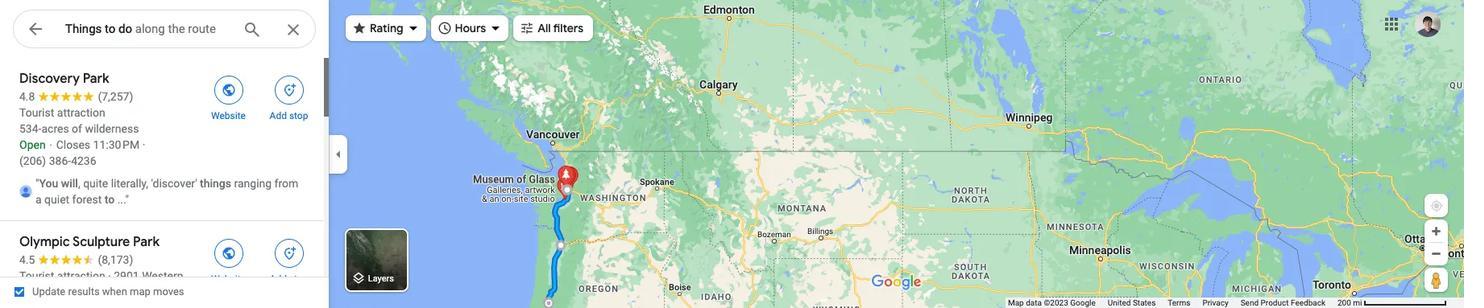 Task type: describe. For each thing, give the bounding box(es) containing it.
zoom out image
[[1431, 248, 1443, 260]]

stop for add stop icon
[[289, 110, 308, 122]]

mi
[[1354, 299, 1363, 308]]

send
[[1241, 299, 1259, 308]]

add for add stop icon
[[270, 110, 287, 122]]

none field inside things to do field
[[65, 19, 230, 39]]

feedback
[[1292, 299, 1326, 308]]

website link for add stop image
[[198, 235, 259, 286]]

zoom in image
[[1431, 226, 1443, 238]]

add stop image
[[282, 83, 296, 98]]

product
[[1261, 299, 1290, 308]]

200 mi button
[[1338, 299, 1448, 308]]

website image
[[221, 247, 236, 261]]

united states button
[[1108, 298, 1156, 309]]

add stop for add stop icon
[[270, 110, 308, 122]]

results
[[68, 286, 100, 298]]

google account: nolan park  
(nolan.park@adept.ai) image
[[1416, 11, 1442, 37]]

stop for add stop image
[[289, 274, 308, 285]]

united
[[1108, 299, 1132, 308]]

states
[[1133, 299, 1156, 308]]

website link for add stop icon
[[198, 71, 259, 123]]

privacy button
[[1203, 298, 1229, 309]]

Things to do field
[[13, 10, 316, 49]]

©2023
[[1044, 299, 1069, 308]]

website for website icon
[[211, 274, 246, 285]]

google maps element
[[0, 0, 1465, 309]]

rating button
[[346, 10, 426, 46]]

add stop button for website link for add stop icon
[[259, 71, 319, 123]]

footer inside google maps element
[[1009, 298, 1338, 309]]

collapse side panel image
[[330, 146, 347, 163]]


[[26, 18, 45, 40]]

Update results when map moves checkbox
[[15, 282, 184, 302]]

website image
[[221, 83, 236, 98]]

show street view coverage image
[[1425, 268, 1449, 293]]

add stop image
[[282, 247, 296, 261]]

200 mi
[[1338, 299, 1363, 308]]

data
[[1026, 299, 1042, 308]]

send product feedback
[[1241, 299, 1326, 308]]



Task type: locate. For each thing, give the bounding box(es) containing it.
all filters button
[[514, 10, 593, 46]]

filters
[[553, 21, 584, 35]]

add stop button right website icon
[[259, 235, 319, 286]]

footer containing map data ©2023 google
[[1009, 298, 1338, 309]]

map
[[1009, 299, 1024, 308]]

add down add stop icon
[[270, 110, 287, 122]]

1 add stop button from the top
[[259, 71, 319, 123]]

add for add stop image
[[270, 274, 287, 285]]

website
[[211, 110, 246, 122], [211, 274, 246, 285]]

2 add stop button from the top
[[259, 235, 319, 286]]

hours
[[455, 21, 486, 35]]

2 add from the top
[[270, 274, 287, 285]]

1 vertical spatial website link
[[198, 235, 259, 286]]

0 vertical spatial website link
[[198, 71, 259, 123]]

all
[[538, 21, 551, 35]]

layers
[[368, 274, 394, 285]]

website link left add stop image
[[198, 235, 259, 286]]

add stop down add stop image
[[270, 274, 308, 285]]

website down website image
[[211, 110, 246, 122]]

results for things to do feed
[[0, 58, 329, 309]]

0 vertical spatial add stop
[[270, 110, 308, 122]]

1 add from the top
[[270, 110, 287, 122]]

2 website from the top
[[211, 274, 246, 285]]

1 vertical spatial add
[[270, 274, 287, 285]]

update results when map moves
[[32, 286, 184, 298]]

add
[[270, 110, 287, 122], [270, 274, 287, 285]]

200
[[1338, 299, 1352, 308]]

privacy
[[1203, 299, 1229, 308]]

0 vertical spatial website
[[211, 110, 246, 122]]

1 vertical spatial stop
[[289, 274, 308, 285]]

1 add stop from the top
[[270, 110, 308, 122]]

when
[[102, 286, 127, 298]]

add down add stop image
[[270, 274, 287, 285]]

stop
[[289, 110, 308, 122], [289, 274, 308, 285]]

1 vertical spatial add stop button
[[259, 235, 319, 286]]

0 vertical spatial stop
[[289, 110, 308, 122]]

1 website link from the top
[[198, 71, 259, 123]]

send product feedback button
[[1241, 298, 1326, 309]]

website for website image
[[211, 110, 246, 122]]

add stop for add stop image
[[270, 274, 308, 285]]

terms button
[[1168, 298, 1191, 309]]

map data ©2023 google
[[1009, 299, 1096, 308]]

map
[[130, 286, 151, 298]]

stop down add stop icon
[[289, 110, 308, 122]]

2 website link from the top
[[198, 235, 259, 286]]

stop down add stop image
[[289, 274, 308, 285]]

rating
[[370, 21, 404, 35]]

add stop button for add stop image's website link
[[259, 235, 319, 286]]

all filters
[[538, 21, 584, 35]]

united states
[[1108, 299, 1156, 308]]

google
[[1071, 299, 1096, 308]]

0 vertical spatial add stop button
[[259, 71, 319, 123]]

website link left add stop icon
[[198, 71, 259, 123]]

cannot access your location image
[[1430, 199, 1445, 214]]

footer
[[1009, 298, 1338, 309]]

1 vertical spatial add stop
[[270, 274, 308, 285]]

2 add stop from the top
[[270, 274, 308, 285]]

moves
[[153, 286, 184, 298]]

add stop down add stop icon
[[270, 110, 308, 122]]

0 vertical spatial add
[[270, 110, 287, 122]]

add stop
[[270, 110, 308, 122], [270, 274, 308, 285]]

1 stop from the top
[[289, 110, 308, 122]]

 search field
[[13, 10, 316, 52]]

None field
[[65, 19, 230, 39]]

hours button
[[431, 10, 509, 46]]

1 vertical spatial website
[[211, 274, 246, 285]]

1 website from the top
[[211, 110, 246, 122]]

terms
[[1168, 299, 1191, 308]]

2 stop from the top
[[289, 274, 308, 285]]

 button
[[13, 10, 58, 52]]

add stop button
[[259, 71, 319, 123], [259, 235, 319, 286]]

update
[[32, 286, 66, 298]]

website link
[[198, 71, 259, 123], [198, 235, 259, 286]]

website down website icon
[[211, 274, 246, 285]]

add stop button right website image
[[259, 71, 319, 123]]



Task type: vqa. For each thing, say whether or not it's contained in the screenshot.
1 km
no



